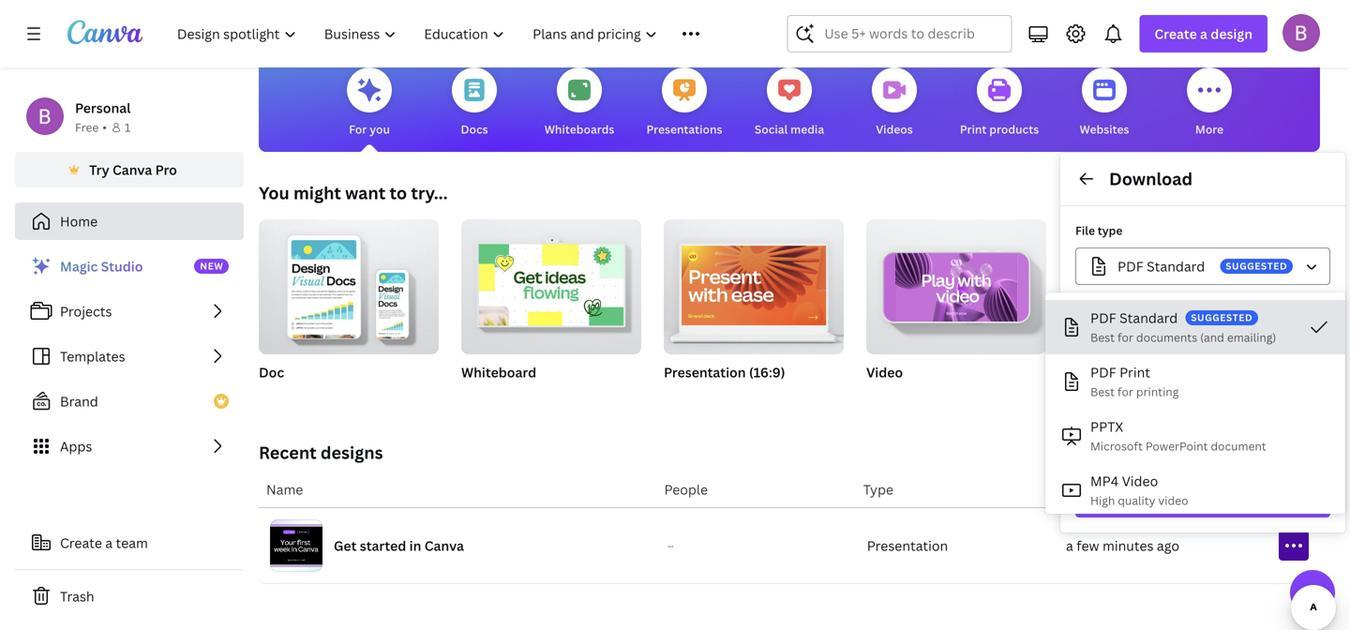 Task type: describe. For each thing, give the bounding box(es) containing it.
download button
[[1075, 480, 1330, 518]]

1
[[125, 120, 131, 135]]

few
[[1077, 537, 1099, 555]]

•
[[102, 120, 107, 135]]

instagram post (square) group
[[1069, 219, 1249, 405]]

websites button
[[1080, 54, 1129, 152]]

2
[[1348, 363, 1350, 381]]

file
[[1208, 425, 1225, 441]]

microsoft
[[1090, 438, 1143, 454]]

pdf inside the pdf print best for printing
[[1090, 363, 1116, 381]]

list containing magic studio
[[15, 248, 244, 465]]

design
[[1211, 25, 1253, 43]]

(and
[[1200, 330, 1224, 345]]

a inside 'videos, audio, and animations won't play when exported as this file type. try downloading it as a video (mp4).'
[[1184, 444, 1191, 459]]

home
[[60, 212, 98, 230]]

suggested inside pdf standard option
[[1191, 311, 1253, 324]]

trash link
[[15, 578, 244, 615]]

for inside pdf standard option
[[1118, 330, 1133, 345]]

emailing)
[[1227, 330, 1276, 345]]

suggested inside file type button
[[1226, 260, 1287, 272]]

videos,
[[1087, 406, 1126, 422]]

1 - from the left
[[668, 540, 671, 551]]

?
[[1307, 579, 1318, 606]]

group for instagram post (square) group
[[1069, 219, 1249, 354]]

you might want to try...
[[259, 181, 448, 204]]

pdf standard inside option
[[1090, 309, 1178, 327]]

presentations
[[646, 121, 722, 137]]

file type list box
[[1045, 300, 1345, 630]]

type
[[1098, 223, 1123, 238]]

document
[[1211, 438, 1266, 454]]

whiteboards
[[544, 121, 614, 137]]

presentation (16:9)
[[664, 363, 785, 381]]

recent
[[259, 441, 317, 464]]

(30)
[[1150, 359, 1176, 376]]

try inside 'videos, audio, and animations won't play when exported as this file type. try downloading it as a video (mp4).'
[[1258, 425, 1275, 441]]

pro
[[155, 161, 177, 179]]

(16:9)
[[749, 363, 785, 381]]

projects link
[[15, 293, 244, 330]]

powerpoint
[[1146, 438, 1208, 454]]

recent designs
[[259, 441, 383, 464]]

group for poster (18 × 24 in portrait) group
[[1271, 219, 1350, 354]]

projects
[[60, 302, 112, 320]]

magic
[[60, 257, 98, 275]]

personal
[[75, 99, 131, 117]]

print inside button
[[960, 121, 987, 137]]

mp4 video high quality video
[[1090, 472, 1188, 508]]

video inside the mp4 video high quality video
[[1122, 472, 1158, 490]]

templates link
[[15, 338, 244, 375]]

presentation (16:9) group
[[664, 212, 844, 405]]

group for 'video' group
[[866, 212, 1046, 354]]

pptx
[[1090, 418, 1123, 435]]

videos, audio, and animations won't play when exported as this file type. try downloading it as a video (mp4).
[[1087, 406, 1307, 459]]

want
[[345, 181, 386, 204]]

minutes
[[1103, 537, 1154, 555]]

home link
[[15, 203, 244, 240]]

presentation for presentation (16:9)
[[664, 363, 746, 381]]

doc
[[259, 363, 284, 381]]

(mp4).
[[1226, 444, 1261, 459]]

docs
[[461, 121, 488, 137]]

started
[[360, 537, 406, 555]]

new
[[200, 260, 223, 272]]

more
[[1195, 121, 1224, 137]]

create a design button
[[1139, 15, 1268, 53]]

audio,
[[1129, 406, 1162, 422]]

brand
[[60, 392, 98, 410]]

social
[[755, 121, 788, 137]]

in
[[409, 537, 421, 555]]

pdf print best for printing
[[1090, 363, 1179, 399]]

mp4
[[1090, 472, 1119, 490]]

create a team button
[[15, 524, 244, 562]]

exported
[[1119, 425, 1168, 441]]

videos
[[876, 121, 913, 137]]

bob builder image
[[1283, 14, 1320, 51]]

pdf standard option
[[1045, 300, 1345, 354]]

get
[[334, 537, 357, 555]]

(square)
[[1168, 363, 1222, 381]]

print inside the pdf print best for printing
[[1120, 363, 1150, 381]]

printing
[[1136, 384, 1179, 399]]

best for documents (and emailing)
[[1090, 330, 1276, 345]]

whiteboard
[[461, 363, 536, 381]]

print products button
[[960, 54, 1039, 152]]

documents
[[1136, 330, 1197, 345]]

videos button
[[872, 54, 917, 152]]

×
[[1338, 363, 1345, 381]]

flatten pdf
[[1102, 291, 1176, 309]]

a inside dropdown button
[[1200, 25, 1208, 43]]

pages for all
[[1110, 359, 1147, 376]]

for you button
[[347, 54, 392, 152]]

flatten
[[1102, 291, 1146, 309]]

pdf inside option
[[1090, 309, 1116, 327]]

all pages (30)
[[1090, 359, 1176, 376]]

high
[[1090, 493, 1115, 508]]

standard inside option
[[1120, 309, 1178, 327]]

edited
[[1062, 480, 1103, 498]]

templates
[[60, 347, 125, 365]]

ago
[[1157, 537, 1179, 555]]

magic studio
[[60, 257, 143, 275]]

more button
[[1187, 54, 1232, 152]]

video inside group
[[866, 363, 903, 381]]

brand link
[[15, 383, 244, 420]]

Search search field
[[824, 16, 974, 52]]

apps
[[60, 437, 92, 455]]

a inside button
[[105, 534, 113, 552]]

get started in canva
[[334, 537, 464, 555]]

quality
[[1118, 493, 1155, 508]]



Task type: vqa. For each thing, say whether or not it's contained in the screenshot.
Home
yes



Task type: locate. For each thing, give the bounding box(es) containing it.
a left team
[[105, 534, 113, 552]]

0 vertical spatial pages
[[1112, 324, 1144, 339]]

1 vertical spatial download
[[1170, 490, 1235, 508]]

post
[[1136, 363, 1164, 381]]

group for presentation (16:9) group
[[664, 212, 844, 354]]

canva left pro
[[112, 161, 152, 179]]

pdf print option
[[1045, 354, 1345, 409]]

0 horizontal spatial presentation
[[664, 363, 746, 381]]

this
[[1185, 425, 1205, 441]]

whiteboards button
[[544, 54, 614, 152]]

1 vertical spatial as
[[1170, 444, 1182, 459]]

type
[[863, 480, 894, 498]]

create a team
[[60, 534, 148, 552]]

0 vertical spatial download
[[1109, 167, 1193, 190]]

1 horizontal spatial create
[[1154, 25, 1197, 43]]

name
[[266, 480, 303, 498]]

for you
[[349, 121, 390, 137]]

0 vertical spatial video
[[866, 363, 903, 381]]

people
[[664, 480, 708, 498]]

0 vertical spatial create
[[1154, 25, 1197, 43]]

instagram
[[1069, 363, 1133, 381]]

1 vertical spatial print
[[1120, 363, 1150, 381]]

video down file
[[1193, 444, 1223, 459]]

play
[[1283, 406, 1307, 422]]

social media button
[[755, 54, 824, 152]]

a
[[1200, 25, 1208, 43], [1184, 444, 1191, 459], [105, 534, 113, 552], [1066, 537, 1073, 555]]

a left few
[[1066, 537, 1073, 555]]

1 vertical spatial video
[[1158, 493, 1188, 508]]

0 vertical spatial presentation
[[664, 363, 746, 381]]

doc group
[[259, 212, 439, 405]]

2 - from the left
[[671, 540, 674, 551]]

0 horizontal spatial video
[[1158, 493, 1188, 508]]

--
[[668, 540, 674, 551]]

None search field
[[787, 15, 1012, 53]]

canva right in
[[424, 537, 464, 555]]

0 horizontal spatial canva
[[112, 161, 152, 179]]

1 vertical spatial try
[[1258, 425, 1275, 441]]

poster (18 × 24 in portrait) group
[[1271, 219, 1350, 405]]

pdf up flatten
[[1118, 257, 1143, 275]]

0 vertical spatial for
[[1118, 330, 1133, 345]]

canva inside button
[[112, 161, 152, 179]]

1 vertical spatial presentation
[[867, 537, 948, 555]]

0 vertical spatial suggested
[[1226, 260, 1287, 272]]

(18
[[1316, 363, 1335, 381]]

apps link
[[15, 428, 244, 465]]

animations
[[1188, 406, 1248, 422]]

pdf standard up flatten pdf
[[1118, 257, 1205, 275]]

File type button
[[1075, 248, 1330, 285]]

for up "all pages (30)"
[[1118, 330, 1133, 345]]

presentation inside group
[[664, 363, 746, 381]]

0 horizontal spatial try
[[89, 161, 109, 179]]

try canva pro button
[[15, 152, 244, 188]]

create a design
[[1154, 25, 1253, 43]]

best inside pdf standard option
[[1090, 330, 1115, 345]]

whiteboard group
[[461, 212, 641, 405]]

pptx microsoft powerpoint document
[[1090, 418, 1266, 454]]

pdf up documents
[[1150, 291, 1176, 309]]

pages
[[1112, 324, 1144, 339], [1110, 359, 1147, 376]]

0 vertical spatial as
[[1170, 425, 1182, 441]]

create for create a design
[[1154, 25, 1197, 43]]

1 vertical spatial pages
[[1110, 359, 1147, 376]]

as right it
[[1170, 444, 1182, 459]]

create left design
[[1154, 25, 1197, 43]]

websites
[[1080, 121, 1129, 137]]

a few minutes ago
[[1066, 537, 1179, 555]]

pdf standard inside file type button
[[1118, 257, 1205, 275]]

group for doc group
[[259, 212, 439, 354]]

standard
[[1147, 257, 1205, 275], [1120, 309, 1178, 327]]

video
[[1193, 444, 1223, 459], [1158, 493, 1188, 508]]

1 horizontal spatial video
[[1122, 472, 1158, 490]]

try
[[89, 161, 109, 179], [1258, 425, 1275, 441]]

video group
[[866, 212, 1046, 405]]

0 vertical spatial pdf standard
[[1118, 257, 1205, 275]]

1 best from the top
[[1090, 330, 1115, 345]]

for down "all pages (30)"
[[1118, 384, 1133, 399]]

create left team
[[60, 534, 102, 552]]

video right quality
[[1158, 493, 1188, 508]]

downloading
[[1087, 444, 1157, 459]]

group
[[259, 212, 439, 354], [461, 212, 641, 354], [664, 212, 844, 354], [866, 212, 1046, 354], [1069, 219, 1249, 354], [1271, 219, 1350, 354]]

0 vertical spatial standard
[[1147, 257, 1205, 275]]

for
[[349, 121, 367, 137]]

presentation for presentation
[[867, 537, 948, 555]]

pages inside all pages (30) button
[[1110, 359, 1147, 376]]

1 vertical spatial canva
[[424, 537, 464, 555]]

group for whiteboard group
[[461, 212, 641, 354]]

1 vertical spatial video
[[1122, 472, 1158, 490]]

download up type
[[1109, 167, 1193, 190]]

it
[[1159, 444, 1167, 459]]

you
[[259, 181, 289, 204]]

1 vertical spatial pdf standard
[[1090, 309, 1178, 327]]

pdf standard up documents
[[1090, 309, 1178, 327]]

studio
[[101, 257, 143, 275]]

video inside 'videos, audio, and animations won't play when exported as this file type. try downloading it as a video (mp4).'
[[1193, 444, 1223, 459]]

-
[[668, 540, 671, 551], [671, 540, 674, 551]]

2 for from the top
[[1118, 384, 1133, 399]]

as left this
[[1170, 425, 1182, 441]]

pdf inside file type button
[[1118, 257, 1143, 275]]

pdf
[[1118, 257, 1143, 275], [1150, 291, 1176, 309], [1090, 309, 1116, 327], [1090, 363, 1116, 381]]

create inside button
[[60, 534, 102, 552]]

try canva pro
[[89, 161, 177, 179]]

video
[[866, 363, 903, 381], [1122, 472, 1158, 490]]

file type
[[1075, 223, 1123, 238]]

1 vertical spatial create
[[60, 534, 102, 552]]

best up all
[[1090, 330, 1115, 345]]

1 horizontal spatial presentation
[[867, 537, 948, 555]]

list
[[15, 248, 244, 465]]

type.
[[1228, 425, 1255, 441]]

select pages
[[1075, 324, 1144, 339]]

create for create a team
[[60, 534, 102, 552]]

0 horizontal spatial video
[[866, 363, 903, 381]]

print products
[[960, 121, 1039, 137]]

try inside button
[[89, 161, 109, 179]]

try...
[[411, 181, 448, 204]]

1 vertical spatial for
[[1118, 384, 1133, 399]]

all pages (30) button
[[1075, 349, 1330, 386]]

pdf down the "select pages"
[[1090, 363, 1116, 381]]

best down instagram
[[1090, 384, 1115, 399]]

0 horizontal spatial print
[[960, 121, 987, 137]]

1 horizontal spatial try
[[1258, 425, 1275, 441]]

pptx option
[[1045, 409, 1345, 463]]

team
[[116, 534, 148, 552]]

1 vertical spatial standard
[[1120, 309, 1178, 327]]

1 horizontal spatial canva
[[424, 537, 464, 555]]

a down this
[[1184, 444, 1191, 459]]

0 vertical spatial canva
[[112, 161, 152, 179]]

0 vertical spatial video
[[1193, 444, 1223, 459]]

pages for select
[[1112, 324, 1144, 339]]

pdf standard
[[1118, 257, 1205, 275], [1090, 309, 1178, 327]]

for
[[1118, 330, 1133, 345], [1118, 384, 1133, 399]]

1 horizontal spatial video
[[1193, 444, 1223, 459]]

? button
[[1290, 570, 1335, 615]]

select
[[1075, 324, 1110, 339]]

won't
[[1251, 406, 1281, 422]]

standard inside file type button
[[1147, 257, 1205, 275]]

pdf up all
[[1090, 309, 1116, 327]]

video inside the mp4 video high quality video
[[1158, 493, 1188, 508]]

0 vertical spatial best
[[1090, 330, 1115, 345]]

create inside dropdown button
[[1154, 25, 1197, 43]]

file
[[1075, 223, 1095, 238]]

presentation left the (16:9)
[[664, 363, 746, 381]]

might
[[293, 181, 341, 204]]

1 vertical spatial best
[[1090, 384, 1115, 399]]

presentation down 'type'
[[867, 537, 948, 555]]

1 for from the top
[[1118, 330, 1133, 345]]

suggested
[[1226, 260, 1287, 272], [1191, 311, 1253, 324]]

1 horizontal spatial print
[[1120, 363, 1150, 381]]

try down "won't"
[[1258, 425, 1275, 441]]

2 best from the top
[[1090, 384, 1115, 399]]

when
[[1087, 425, 1116, 441]]

products
[[989, 121, 1039, 137]]

trash
[[60, 587, 94, 605]]

download inside button
[[1170, 490, 1235, 508]]

try down •
[[89, 161, 109, 179]]

a left design
[[1200, 25, 1208, 43]]

suggested up the (and
[[1191, 311, 1253, 324]]

canva
[[112, 161, 152, 179], [424, 537, 464, 555]]

0 vertical spatial print
[[960, 121, 987, 137]]

presentations button
[[646, 54, 722, 152]]

standard up documents
[[1120, 309, 1178, 327]]

0 vertical spatial try
[[89, 161, 109, 179]]

best inside the pdf print best for printing
[[1090, 384, 1115, 399]]

0 horizontal spatial create
[[60, 534, 102, 552]]

top level navigation element
[[165, 15, 742, 53], [165, 15, 742, 53]]

download up ago at the right bottom of page
[[1170, 490, 1235, 508]]

mp4 video option
[[1045, 463, 1345, 518]]

1 vertical spatial suggested
[[1191, 311, 1253, 324]]

social media
[[755, 121, 824, 137]]

standard up flatten pdf
[[1147, 257, 1205, 275]]

media
[[790, 121, 824, 137]]

suggested up emailing)
[[1226, 260, 1287, 272]]

for inside the pdf print best for printing
[[1118, 384, 1133, 399]]



